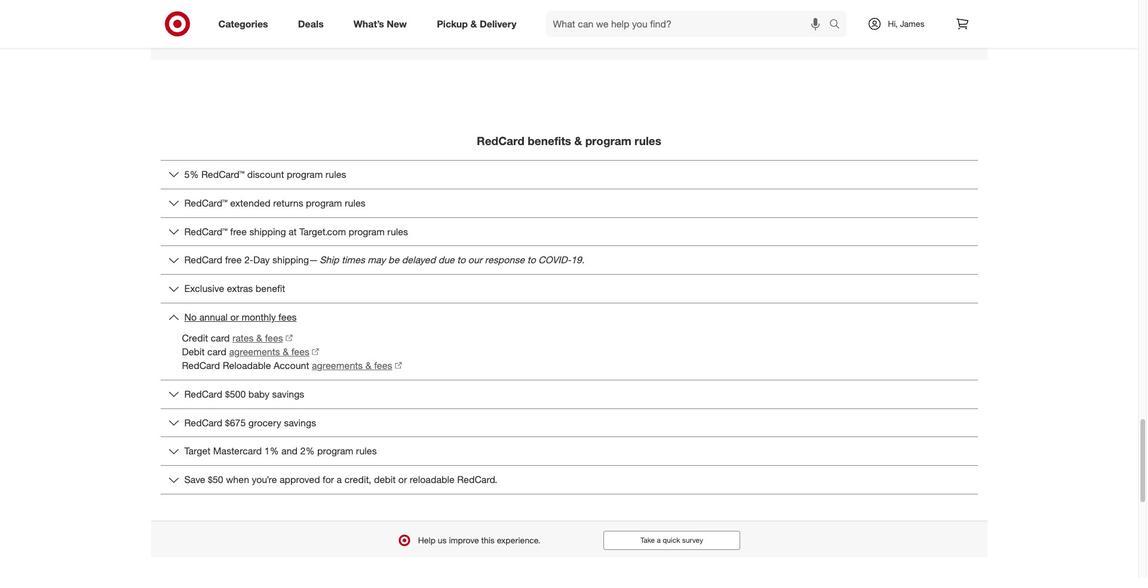 Task type: describe. For each thing, give the bounding box(es) containing it.
5% redcard™ discount program rules button
[[160, 161, 978, 189]]

at
[[289, 226, 297, 238]]

credit,
[[345, 474, 371, 486]]

a inside dropdown button
[[337, 474, 342, 486]]

may
[[368, 254, 386, 266]]

debit
[[374, 474, 396, 486]]

no
[[184, 311, 197, 323]]

redcard $675 grocery savings
[[184, 417, 316, 429]]

categories link
[[208, 11, 283, 37]]

rules for redcard benefits & program rules
[[635, 134, 662, 148]]

redcard™ extended returns program rules
[[184, 197, 366, 209]]

pickup & delivery link
[[427, 11, 532, 37]]

redcard for redcard $500 baby savings
[[184, 388, 222, 400]]

exclusive extras benefit button
[[160, 275, 978, 303]]

& for redcard reloadable account
[[366, 360, 372, 372]]

quick
[[663, 536, 680, 545]]

delayed
[[402, 254, 436, 266]]

benefit
[[256, 283, 285, 295]]

program up may
[[349, 226, 385, 238]]

shipping inside dropdown button
[[250, 226, 286, 238]]

rates
[[233, 332, 254, 344]]

response
[[485, 254, 525, 266]]

free for redcard™
[[230, 226, 247, 238]]

redcard free 2-day shipping — ship times may be delayed due to our response to covid-19.
[[184, 254, 585, 266]]

2%
[[300, 445, 315, 457]]

extended
[[230, 197, 271, 209]]

experience.
[[497, 536, 541, 546]]

redcard™ inside 5% redcard™ discount program rules dropdown button
[[201, 168, 245, 180]]

program for &
[[585, 134, 632, 148]]

covid-
[[538, 254, 571, 266]]

rates & fees
[[233, 332, 283, 344]]

hi, james
[[888, 19, 925, 29]]

due
[[438, 254, 455, 266]]

agreements for debit card
[[229, 346, 280, 358]]

no annual or monthly fees button
[[160, 304, 978, 332]]

james
[[900, 19, 925, 29]]

hi,
[[888, 19, 898, 29]]

categories
[[218, 18, 268, 30]]

19.
[[571, 254, 585, 266]]

save $50 when you're approved for a credit, debit or reloadable redcard. button
[[160, 466, 978, 494]]

agreements & fees for redcard reloadable account
[[312, 360, 392, 372]]

our
[[468, 254, 482, 266]]

redcard $500 baby savings button
[[160, 381, 978, 409]]

rates & fees link
[[233, 332, 293, 345]]

1 to from the left
[[457, 254, 466, 266]]

new
[[387, 18, 407, 30]]

redcard $500 baby savings
[[184, 388, 304, 400]]

redcard™ for free
[[184, 226, 228, 238]]

what's
[[354, 18, 384, 30]]

help
[[418, 536, 436, 546]]

$675
[[225, 417, 246, 429]]

1 vertical spatial shipping
[[273, 254, 309, 266]]

what's new link
[[343, 11, 422, 37]]

card for debit card
[[207, 346, 226, 358]]

redcard for redcard reloadable account
[[182, 360, 220, 372]]

or inside save $50 when you're approved for a credit, debit or reloadable redcard. dropdown button
[[398, 474, 407, 486]]

free for redcard
[[225, 254, 242, 266]]

save
[[184, 474, 205, 486]]

discount
[[247, 168, 284, 180]]

baby
[[248, 388, 270, 400]]

credit card
[[182, 332, 230, 344]]

redcard™ free shipping at target.com program rules
[[184, 226, 408, 238]]

reloadable
[[410, 474, 455, 486]]

search button
[[824, 11, 853, 39]]

deals link
[[288, 11, 339, 37]]

approved
[[280, 474, 320, 486]]

target
[[184, 445, 211, 457]]

extras
[[227, 283, 253, 295]]

redcard.
[[457, 474, 498, 486]]

rules for redcard™ extended returns program rules
[[345, 197, 366, 209]]

when
[[226, 474, 249, 486]]

take a quick survey button
[[604, 531, 741, 550]]

day
[[253, 254, 270, 266]]

what's new
[[354, 18, 407, 30]]

5% redcard™ discount program rules
[[184, 168, 346, 180]]

and
[[282, 445, 298, 457]]

2 to from the left
[[527, 254, 536, 266]]

debit
[[182, 346, 205, 358]]



Task type: locate. For each thing, give the bounding box(es) containing it.
1 horizontal spatial a
[[657, 536, 661, 545]]

1%
[[264, 445, 279, 457]]

no annual or monthly fees
[[184, 311, 297, 323]]

debit card
[[182, 346, 226, 358]]

& for credit card
[[256, 332, 262, 344]]

rules for 5% redcard™ discount program rules
[[326, 168, 346, 180]]

you're
[[252, 474, 277, 486]]

redcard left benefits
[[477, 134, 525, 148]]

a inside button
[[657, 536, 661, 545]]

pickup & delivery
[[437, 18, 517, 30]]

deals
[[298, 18, 324, 30]]

What can we help you find? suggestions appear below search field
[[546, 11, 833, 37]]

exclusive extras benefit
[[184, 283, 285, 295]]

redcard for redcard benefits & program rules
[[477, 134, 525, 148]]

redcard down debit card in the left of the page
[[182, 360, 220, 372]]

agreements for redcard reloadable account
[[312, 360, 363, 372]]

redcard benefits & program rules
[[477, 134, 662, 148]]

1 vertical spatial card
[[207, 346, 226, 358]]

agreements right the account on the bottom of page
[[312, 360, 363, 372]]

1 horizontal spatial to
[[527, 254, 536, 266]]

$50
[[208, 474, 223, 486]]

agreements & fees link for debit card
[[229, 345, 319, 359]]

offer
[[318, 28, 334, 37]]

redcard for redcard $675 grocery savings
[[184, 417, 222, 429]]

1 vertical spatial free
[[225, 254, 242, 266]]

shipping left at
[[250, 226, 286, 238]]

0 vertical spatial agreements
[[229, 346, 280, 358]]

redcard™ inside redcard™ free shipping at target.com program rules dropdown button
[[184, 226, 228, 238]]

target.com
[[299, 226, 346, 238]]

1 vertical spatial or
[[398, 474, 407, 486]]

5%
[[184, 168, 199, 180]]

0 vertical spatial free
[[230, 226, 247, 238]]

monthly
[[242, 311, 276, 323]]

redcard™ right 5%
[[201, 168, 245, 180]]

1 vertical spatial agreements
[[312, 360, 363, 372]]

savings for redcard $500 baby savings
[[272, 388, 304, 400]]

exclusive
[[184, 283, 224, 295]]

delivery
[[480, 18, 517, 30]]

0 horizontal spatial or
[[230, 311, 239, 323]]

fees for redcard reloadable account
[[374, 360, 392, 372]]

redcard
[[477, 134, 525, 148], [184, 254, 222, 266], [182, 360, 220, 372], [184, 388, 222, 400], [184, 417, 222, 429]]

agreements & fees for debit card
[[229, 346, 310, 358]]

0 vertical spatial shipping
[[250, 226, 286, 238]]

savings for redcard $675 grocery savings
[[284, 417, 316, 429]]

be
[[388, 254, 399, 266]]

agreements down the rates & fees
[[229, 346, 280, 358]]

a
[[337, 474, 342, 486], [657, 536, 661, 545]]

free left 2-
[[225, 254, 242, 266]]

a right take
[[657, 536, 661, 545]]

redcard™ for extended
[[184, 197, 228, 209]]

0 horizontal spatial agreements
[[229, 346, 280, 358]]

free
[[230, 226, 247, 238], [225, 254, 242, 266]]

free inside dropdown button
[[230, 226, 247, 238]]

0 horizontal spatial a
[[337, 474, 342, 486]]

redcard up target
[[184, 417, 222, 429]]

or inside no annual or monthly fees dropdown button
[[230, 311, 239, 323]]

fees
[[279, 311, 297, 323], [265, 332, 283, 344], [292, 346, 310, 358], [374, 360, 392, 372]]

0 vertical spatial savings
[[272, 388, 304, 400]]

agreements & fees link
[[229, 345, 319, 359], [312, 359, 402, 373]]

redcard for redcard free 2-day shipping — ship times may be delayed due to our response to covid-19.
[[184, 254, 222, 266]]

1 horizontal spatial or
[[398, 474, 407, 486]]

0 horizontal spatial to
[[457, 254, 466, 266]]

fees for credit card
[[265, 332, 283, 344]]

offer details below.
[[318, 28, 379, 37]]

savings
[[272, 388, 304, 400], [284, 417, 316, 429]]

&
[[471, 18, 477, 30], [575, 134, 582, 148], [256, 332, 262, 344], [283, 346, 289, 358], [366, 360, 372, 372]]

2-
[[244, 254, 253, 266]]

to left our on the left of page
[[457, 254, 466, 266]]

—
[[309, 254, 317, 266]]

card down credit card
[[207, 346, 226, 358]]

& for debit card
[[283, 346, 289, 358]]

1 horizontal spatial agreements & fees
[[312, 360, 392, 372]]

0 vertical spatial agreements & fees
[[229, 346, 310, 358]]

free up 2-
[[230, 226, 247, 238]]

0 horizontal spatial agreements & fees
[[229, 346, 310, 358]]

take
[[641, 536, 655, 545]]

mastercard
[[213, 445, 262, 457]]

a right for
[[337, 474, 342, 486]]

reloadable
[[223, 360, 271, 372]]

agreements & fees
[[229, 346, 310, 358], [312, 360, 392, 372]]

2 vertical spatial redcard™
[[184, 226, 228, 238]]

annual
[[199, 311, 228, 323]]

or
[[230, 311, 239, 323], [398, 474, 407, 486]]

redcard™ free shipping at target.com program rules button
[[160, 218, 978, 246]]

program for discount
[[287, 168, 323, 180]]

returns
[[273, 197, 303, 209]]

or right debit
[[398, 474, 407, 486]]

1 vertical spatial redcard™
[[184, 197, 228, 209]]

help us improve this experience.
[[418, 536, 541, 546]]

1 vertical spatial agreements & fees
[[312, 360, 392, 372]]

redcard $675 grocery savings button
[[160, 409, 978, 437]]

below.
[[359, 28, 379, 37]]

redcard™ extended returns program rules button
[[160, 189, 978, 217]]

take a quick survey
[[641, 536, 703, 545]]

search
[[824, 19, 853, 31]]

redcard™ inside redcard™ extended returns program rules dropdown button
[[184, 197, 228, 209]]

program up 5% redcard™ discount program rules dropdown button
[[585, 134, 632, 148]]

redcard™ up exclusive
[[184, 226, 228, 238]]

save $50 when you're approved for a credit, debit or reloadable redcard.
[[184, 474, 498, 486]]

account
[[274, 360, 309, 372]]

this
[[481, 536, 495, 546]]

benefits
[[528, 134, 571, 148]]

program
[[585, 134, 632, 148], [287, 168, 323, 180], [306, 197, 342, 209], [349, 226, 385, 238], [317, 445, 353, 457]]

card up debit card in the left of the page
[[211, 332, 230, 344]]

target mastercard 1% and 2% program rules button
[[160, 438, 978, 466]]

0 vertical spatial card
[[211, 332, 230, 344]]

fees inside dropdown button
[[279, 311, 297, 323]]

or right annual
[[230, 311, 239, 323]]

target mastercard 1% and 2% program rules
[[184, 445, 377, 457]]

redcard left $500
[[184, 388, 222, 400]]

savings up 2%
[[284, 417, 316, 429]]

ship
[[320, 254, 339, 266]]

1 vertical spatial savings
[[284, 417, 316, 429]]

1 horizontal spatial agreements
[[312, 360, 363, 372]]

credit
[[182, 332, 208, 344]]

details
[[336, 28, 357, 37]]

redcard™
[[201, 168, 245, 180], [184, 197, 228, 209], [184, 226, 228, 238]]

0 vertical spatial a
[[337, 474, 342, 486]]

for
[[323, 474, 334, 486]]

to left covid-
[[527, 254, 536, 266]]

redcard reloadable account
[[182, 360, 309, 372]]

0 vertical spatial redcard™
[[201, 168, 245, 180]]

program up the returns
[[287, 168, 323, 180]]

improve
[[449, 536, 479, 546]]

redcard™ down 5%
[[184, 197, 228, 209]]

program right 2%
[[317, 445, 353, 457]]

redcard up exclusive
[[184, 254, 222, 266]]

card for credit card
[[211, 332, 230, 344]]

shipping down at
[[273, 254, 309, 266]]

program for returns
[[306, 197, 342, 209]]

savings down the account on the bottom of page
[[272, 388, 304, 400]]

grocery
[[248, 417, 281, 429]]

pickup
[[437, 18, 468, 30]]

agreements
[[229, 346, 280, 358], [312, 360, 363, 372]]

times
[[342, 254, 365, 266]]

fees for debit card
[[292, 346, 310, 358]]

0 vertical spatial or
[[230, 311, 239, 323]]

$500
[[225, 388, 246, 400]]

program up target.com
[[306, 197, 342, 209]]

1 vertical spatial a
[[657, 536, 661, 545]]

survey
[[682, 536, 703, 545]]

agreements & fees link for redcard reloadable account
[[312, 359, 402, 373]]



Task type: vqa. For each thing, say whether or not it's contained in the screenshot.
3rd treats from the right
no



